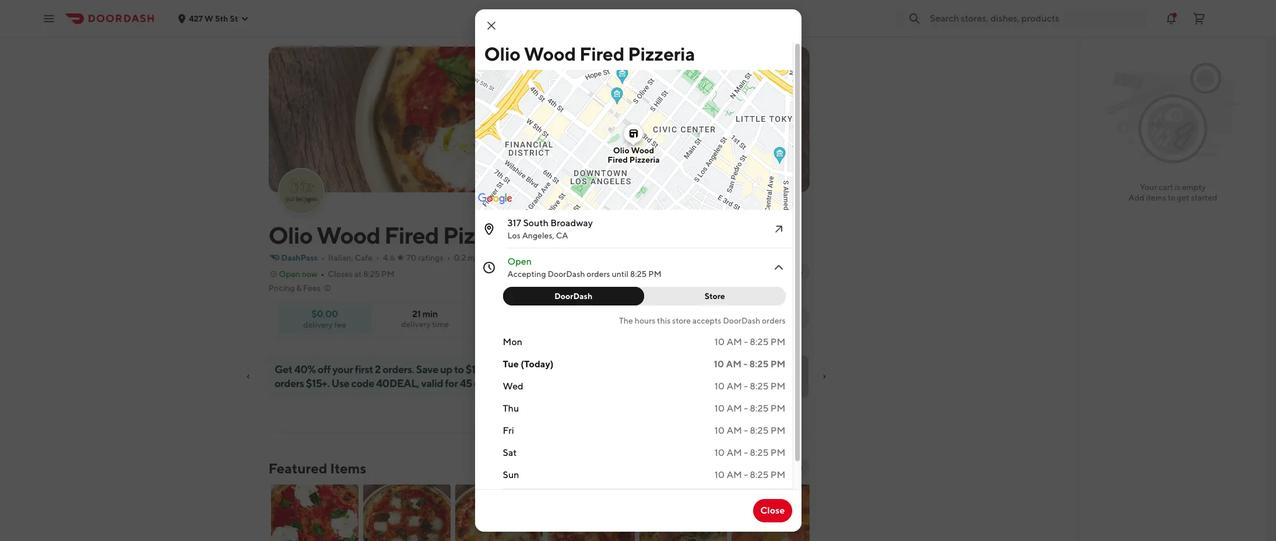 Task type: vqa. For each thing, say whether or not it's contained in the screenshot.
AM corresponding to Sun
yes



Task type: locate. For each thing, give the bounding box(es) containing it.
1 click item image from the top
[[772, 222, 786, 236]]

los
[[508, 231, 521, 240]]

(today)
[[521, 359, 554, 370]]

10 am - 8:25 pm for sun
[[715, 470, 786, 481]]

fee
[[334, 320, 346, 329]]

min inside delivery 21 min
[[724, 318, 736, 327]]

1 horizontal spatial min
[[724, 318, 736, 327]]

8:25
[[363, 269, 380, 279], [631, 269, 647, 279], [750, 337, 769, 348], [750, 359, 769, 370], [750, 381, 769, 392], [750, 403, 769, 414], [750, 425, 769, 436], [750, 447, 769, 458], [750, 470, 769, 481]]

sat
[[503, 447, 517, 458]]

items
[[1147, 193, 1167, 202]]

1 horizontal spatial 21
[[716, 318, 722, 327]]

thu
[[503, 403, 519, 414]]

olio
[[484, 43, 521, 65], [613, 146, 630, 155], [613, 146, 630, 155], [269, 222, 313, 249]]

pm for fri
[[771, 425, 786, 436]]

2 delivery from the left
[[303, 320, 333, 329]]

delivery inside 21 min delivery time
[[401, 320, 431, 329]]

click item image
[[772, 222, 786, 236], [772, 261, 786, 275]]

is
[[1175, 183, 1181, 192]]

10 am - 8:25 pm
[[715, 337, 786, 348], [714, 359, 786, 370], [715, 381, 786, 392], [715, 403, 786, 414], [715, 425, 786, 436], [715, 447, 786, 458], [715, 470, 786, 481]]

8:25 for wed
[[750, 381, 769, 392]]

0.2
[[454, 253, 466, 262]]

pickup 15 min
[[769, 309, 796, 327]]

wood
[[524, 43, 576, 65], [631, 146, 655, 155], [631, 146, 655, 155], [317, 222, 380, 249]]

2 click item image from the top
[[772, 261, 786, 275]]

get
[[274, 363, 292, 376]]

0 horizontal spatial min
[[423, 309, 438, 320]]

2 horizontal spatial orders
[[762, 316, 786, 325]]

delivery 21 min
[[710, 309, 741, 327]]

days
[[474, 377, 495, 390]]

0 horizontal spatial delivery
[[303, 320, 333, 329]]

doordash inside open accepting doordash orders until 8:25 pm
[[548, 269, 585, 279]]

10 for tue (today)
[[714, 359, 725, 370]]

pm for wed
[[771, 381, 786, 392]]

2 horizontal spatial min
[[781, 318, 793, 327]]

closes
[[328, 269, 353, 279]]

10 am - 8:25 pm for fri
[[715, 425, 786, 436]]

to right 'up'
[[454, 363, 464, 376]]

10 for mon
[[715, 337, 725, 348]]

None radio
[[748, 306, 810, 330]]

0 horizontal spatial 21
[[412, 309, 421, 320]]

doordash up doordash button
[[548, 269, 585, 279]]

mon
[[503, 337, 523, 348]]

click item image for doordash
[[772, 261, 786, 275]]

ratings
[[418, 253, 444, 262]]

south
[[523, 218, 549, 229]]

doordash
[[548, 269, 585, 279], [555, 292, 593, 301], [723, 316, 761, 325]]

0 horizontal spatial orders
[[274, 377, 304, 390]]

8:25 inside open accepting doordash orders until 8:25 pm
[[631, 269, 647, 279]]

1 delivery from the left
[[401, 320, 431, 329]]

• left italian,
[[321, 253, 325, 262]]

olio wood fired pizzeria
[[484, 43, 695, 65], [608, 146, 660, 164], [608, 146, 660, 164], [269, 222, 524, 249]]

hour options option group
[[503, 287, 786, 306]]

21
[[412, 309, 421, 320], [716, 318, 722, 327]]

open accepting doordash orders until 8:25 pm
[[508, 256, 662, 279]]

min up save
[[423, 309, 438, 320]]

1 vertical spatial click item image
[[772, 261, 786, 275]]

order methods option group
[[696, 306, 810, 330]]

until
[[612, 269, 629, 279]]

open up pricing & fees
[[279, 269, 300, 279]]

open for open accepting doordash orders until 8:25 pm
[[508, 256, 532, 267]]

info
[[787, 267, 803, 276]]

1 horizontal spatial to
[[1168, 193, 1176, 202]]

close olio wood fired pizzeria image
[[484, 19, 498, 33]]

8:25 for mon
[[750, 337, 769, 348]]

valid
[[421, 377, 443, 390]]

am for fri
[[727, 425, 742, 436]]

2
[[375, 363, 381, 376]]

cafe
[[355, 253, 373, 262]]

21 inside 21 min delivery time
[[412, 309, 421, 320]]

to inside your cart is empty add items to get started
[[1168, 193, 1176, 202]]

1 vertical spatial open
[[279, 269, 300, 279]]

click item image up more info button
[[772, 222, 786, 236]]

10 for sun
[[715, 470, 725, 481]]

w
[[205, 14, 213, 23]]

dashpass
[[281, 253, 318, 262]]

italian,
[[328, 253, 353, 262]]

1 vertical spatial to
[[454, 363, 464, 376]]

open menu image
[[42, 11, 56, 25]]

the
[[619, 316, 633, 325]]

orders left until
[[587, 269, 610, 279]]

10
[[715, 337, 725, 348], [714, 359, 725, 370], [715, 381, 725, 392], [715, 403, 725, 414], [715, 425, 725, 436], [715, 447, 725, 458], [715, 470, 725, 481]]

pm for tue (today)
[[771, 359, 786, 370]]

2 vertical spatial doordash
[[723, 316, 761, 325]]

empty
[[1183, 183, 1206, 192]]

317
[[508, 218, 522, 229]]

click item image left info
[[772, 261, 786, 275]]

to
[[1168, 193, 1176, 202], [454, 363, 464, 376]]

orders down the get
[[274, 377, 304, 390]]

&
[[296, 283, 302, 293]]

pm for sat
[[771, 447, 786, 458]]

fri
[[503, 425, 514, 436]]

1 horizontal spatial orders
[[587, 269, 610, 279]]

am
[[727, 337, 742, 348], [726, 359, 742, 370], [727, 381, 742, 392], [727, 403, 742, 414], [727, 425, 742, 436], [727, 447, 742, 458], [727, 470, 742, 481]]

orders inside get 40% off your first 2 orders. save up to $10 on orders $15+.  use code 40deal, valid for 45 days
[[274, 377, 304, 390]]

am for thu
[[727, 403, 742, 414]]

5th
[[215, 14, 228, 23]]

0 vertical spatial to
[[1168, 193, 1176, 202]]

for
[[445, 377, 458, 390]]

code
[[351, 377, 374, 390]]

ca
[[556, 231, 568, 240]]

0 vertical spatial open
[[508, 256, 532, 267]]

orders inside open accepting doordash orders until 8:25 pm
[[587, 269, 610, 279]]

min right accepts
[[724, 318, 736, 327]]

40deal,
[[376, 377, 419, 390]]

items
[[330, 460, 366, 477]]

open for open now
[[279, 269, 300, 279]]

open inside open accepting doordash orders until 8:25 pm
[[508, 256, 532, 267]]

- for thu
[[744, 403, 748, 414]]

am for wed
[[727, 381, 742, 392]]

doordash down open accepting doordash orders until 8:25 pm
[[555, 292, 593, 301]]

$$
[[487, 253, 497, 262]]

1 horizontal spatial delivery
[[401, 320, 431, 329]]

pickup
[[769, 309, 796, 318]]

am for sat
[[727, 447, 742, 458]]

none radio containing pickup
[[748, 306, 810, 330]]

- for tue (today)
[[744, 359, 748, 370]]

open
[[508, 256, 532, 267], [279, 269, 300, 279]]

pm
[[382, 269, 395, 279], [649, 269, 662, 279], [771, 337, 786, 348], [771, 359, 786, 370], [771, 381, 786, 392], [771, 403, 786, 414], [771, 425, 786, 436], [771, 447, 786, 458], [771, 470, 786, 481]]

10 am - 8:25 pm for tue (today)
[[714, 359, 786, 370]]

1 horizontal spatial open
[[508, 256, 532, 267]]

time
[[432, 320, 449, 329]]

delivery down $0.00
[[303, 320, 333, 329]]

8:25 for sat
[[750, 447, 769, 458]]

10 am - 8:25 pm for sat
[[715, 447, 786, 458]]

• right now
[[321, 269, 325, 279]]

doordash left 15
[[723, 316, 761, 325]]

-
[[744, 337, 748, 348], [744, 359, 748, 370], [744, 381, 748, 392], [744, 403, 748, 414], [744, 425, 748, 436], [744, 447, 748, 458], [744, 470, 748, 481]]

am for sun
[[727, 470, 742, 481]]

10 for fri
[[715, 425, 725, 436]]

0 vertical spatial click item image
[[772, 222, 786, 236]]

olio wood fired pizzeria image
[[269, 47, 810, 192], [279, 169, 323, 213]]

• left 0.2
[[447, 253, 451, 262]]

up
[[440, 363, 452, 376]]

0 horizontal spatial open
[[279, 269, 300, 279]]

orders right delivery 21 min
[[762, 316, 786, 325]]

None radio
[[696, 306, 755, 330]]

0 horizontal spatial to
[[454, 363, 464, 376]]

at
[[354, 269, 362, 279]]

powered by google image
[[478, 193, 512, 205]]

orders.
[[382, 363, 414, 376]]

21 min delivery time
[[401, 309, 449, 329]]

orders
[[587, 269, 610, 279], [762, 316, 786, 325], [274, 377, 304, 390]]

to left get
[[1168, 193, 1176, 202]]

delivery left time in the bottom left of the page
[[401, 320, 431, 329]]

featured items heading
[[269, 459, 366, 478]]

2 vertical spatial orders
[[274, 377, 304, 390]]

delivery
[[710, 309, 741, 318]]

40%
[[294, 363, 316, 376]]

open up accepting
[[508, 256, 532, 267]]

1 vertical spatial doordash
[[555, 292, 593, 301]]

wed
[[503, 381, 524, 392]]

min right 15
[[781, 318, 793, 327]]

21 left time in the bottom left of the page
[[412, 309, 421, 320]]

pm for thu
[[771, 403, 786, 414]]

0 vertical spatial orders
[[587, 269, 610, 279]]

21 down store
[[716, 318, 722, 327]]

min inside pickup 15 min
[[781, 318, 793, 327]]

•
[[321, 253, 325, 262], [376, 253, 380, 262], [447, 253, 451, 262], [321, 269, 325, 279]]

close button
[[754, 499, 792, 523]]

10 am - 8:25 pm for thu
[[715, 403, 786, 414]]

0 vertical spatial doordash
[[548, 269, 585, 279]]

$10
[[466, 363, 483, 376]]

• left 4.6
[[376, 253, 380, 262]]

delivery
[[401, 320, 431, 329], [303, 320, 333, 329]]

am for mon
[[727, 337, 742, 348]]

pricing & fees button
[[269, 282, 332, 294]]



Task type: describe. For each thing, give the bounding box(es) containing it.
10 am - 8:25 pm for wed
[[715, 381, 786, 392]]

add
[[1129, 193, 1145, 202]]

group order
[[631, 313, 680, 323]]

your
[[1141, 183, 1158, 192]]

map region
[[383, 0, 831, 263]]

wild mushrooms and crispy prosciutto image
[[640, 485, 727, 541]]

10 for wed
[[715, 381, 725, 392]]

first
[[355, 363, 373, 376]]

1 vertical spatial orders
[[762, 316, 786, 325]]

accepting
[[508, 269, 546, 279]]

tue
[[503, 359, 519, 370]]

on
[[484, 363, 496, 376]]

doordash inside button
[[555, 292, 593, 301]]

8:25 for thu
[[750, 403, 769, 414]]

open now
[[279, 269, 318, 279]]

8:25 for fri
[[750, 425, 769, 436]]

your cart is empty add items to get started
[[1129, 183, 1218, 202]]

pricing & fees
[[269, 283, 321, 293]]

the hours this store accepts doordash orders
[[619, 316, 786, 325]]

get
[[1178, 193, 1190, 202]]

pm for mon
[[771, 337, 786, 348]]

italian, cafe
[[328, 253, 373, 262]]

pricing
[[269, 283, 295, 293]]

hawaiian image
[[732, 485, 819, 541]]

70 ratings •
[[407, 253, 451, 262]]

cart
[[1159, 183, 1174, 192]]

- for mon
[[744, 337, 748, 348]]

$0.00 delivery fee
[[303, 308, 346, 329]]

store
[[672, 316, 691, 325]]

your
[[332, 363, 353, 376]]

DoorDash button
[[503, 287, 644, 306]]

broadway
[[551, 218, 593, 229]]

st
[[230, 14, 238, 23]]

21 inside delivery 21 min
[[716, 318, 722, 327]]

min inside 21 min delivery time
[[423, 309, 438, 320]]

close
[[761, 505, 785, 516]]

more
[[766, 267, 786, 276]]

hours
[[635, 316, 656, 325]]

- for sat
[[744, 447, 748, 458]]

- for wed
[[744, 381, 748, 392]]

margherita pizza classic image
[[363, 485, 451, 541]]

Store button
[[637, 287, 786, 306]]

started
[[1192, 193, 1218, 202]]

more info button
[[747, 262, 810, 281]]

previous button of carousel image
[[772, 464, 782, 473]]

click item image for broadway
[[772, 222, 786, 236]]

• closes at 8:25 pm
[[321, 269, 395, 279]]

pepperoni pizza image
[[547, 485, 635, 541]]

sun
[[503, 470, 519, 481]]

dashpass •
[[281, 253, 325, 262]]

group
[[631, 313, 655, 323]]

70
[[407, 253, 417, 262]]

427
[[189, 14, 203, 23]]

$0.00
[[312, 308, 338, 319]]

this
[[657, 316, 671, 325]]

save
[[416, 363, 438, 376]]

delivery inside '$0.00 delivery fee'
[[303, 320, 333, 329]]

notification bell image
[[1165, 11, 1179, 25]]

mi
[[468, 253, 477, 262]]

get 40% off your first 2 orders. save up to $10 on orders $15+.  use code 40deal, valid for 45 days
[[274, 363, 496, 390]]

use
[[331, 377, 349, 390]]

0.2 mi
[[454, 253, 477, 262]]

4.6
[[383, 253, 395, 262]]

more info
[[766, 267, 803, 276]]

store
[[705, 292, 725, 301]]

to inside get 40% off your first 2 orders. save up to $10 on orders $15+.  use code 40deal, valid for 45 days
[[454, 363, 464, 376]]

pm inside open accepting doordash orders until 8:25 pm
[[649, 269, 662, 279]]

8:25 for sun
[[750, 470, 769, 481]]

427 w 5th st button
[[177, 14, 250, 23]]

15
[[772, 318, 780, 327]]

pm for sun
[[771, 470, 786, 481]]

tue (today)
[[503, 359, 554, 370]]

fees
[[303, 283, 321, 293]]

10 for thu
[[715, 403, 725, 414]]

$15+.
[[306, 377, 329, 390]]

group order button
[[611, 306, 687, 330]]

off
[[317, 363, 330, 376]]

am for tue (today)
[[726, 359, 742, 370]]

0 items, open order cart image
[[1193, 11, 1207, 25]]

accepts
[[693, 316, 722, 325]]

olio wood fired pizzeria dialog
[[383, 0, 831, 532]]

- for sun
[[744, 470, 748, 481]]

order
[[657, 313, 680, 323]]

angeles,
[[522, 231, 555, 240]]

10 for sat
[[715, 447, 725, 458]]

- for fri
[[744, 425, 748, 436]]

45
[[460, 377, 472, 390]]

10 am - 8:25 pm for mon
[[715, 337, 786, 348]]

featured items
[[269, 460, 366, 477]]

none radio containing delivery
[[696, 306, 755, 330]]

427 w 5th st
[[189, 14, 238, 23]]

margherita plus with burrata image
[[271, 485, 358, 541]]

8:25 for tue (today)
[[750, 359, 769, 370]]

next button of carousel image
[[796, 464, 805, 473]]

now
[[302, 269, 318, 279]]

featured
[[269, 460, 327, 477]]

three cheese image
[[455, 485, 543, 541]]

min for delivery
[[724, 318, 736, 327]]

min for pickup
[[781, 318, 793, 327]]



